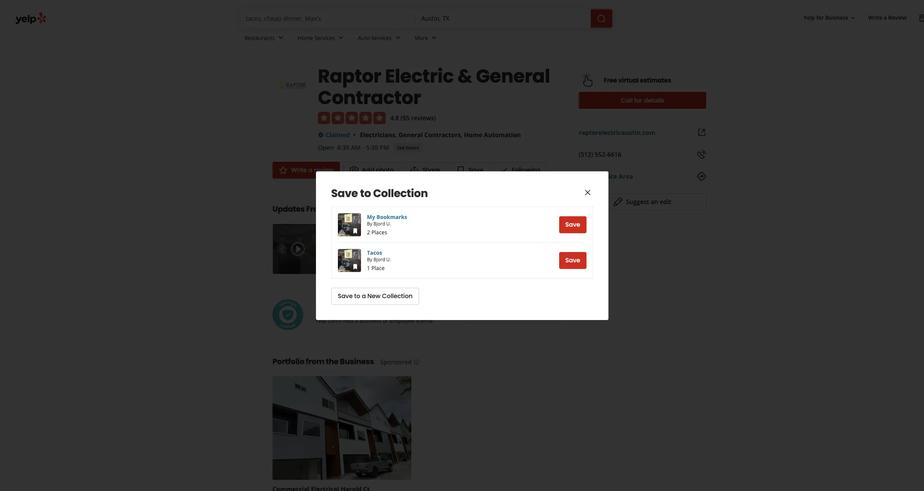 Task type: locate. For each thing, give the bounding box(es) containing it.
1 vertical spatial &
[[571, 231, 576, 239]]

contractor
[[318, 85, 421, 111]]

such
[[577, 252, 588, 259]]

0 horizontal spatial services
[[314, 34, 335, 41]]

raptor inside raptor electric & general contractor
[[318, 64, 381, 89]]

electric left and
[[386, 252, 404, 259]]

1 vertical spatial yelp
[[316, 317, 326, 325]]

0 vertical spatial write
[[868, 14, 883, 21]]

0 vertical spatial yelp
[[804, 14, 815, 21]]

yelp for business
[[804, 14, 848, 21]]

0 vertical spatial business
[[825, 14, 848, 21]]

open 8:30 am - 5:30 pm
[[318, 144, 389, 152]]

estimates
[[640, 76, 671, 85]]

a left new
[[362, 292, 366, 301]]

this
[[328, 204, 343, 215]]

0 vertical spatial to
[[360, 186, 371, 201]]

, up see
[[395, 131, 397, 139]]

share
[[422, 166, 440, 175]]

electric down more link
[[385, 64, 454, 89]]

2 services from the left
[[371, 34, 392, 41]]

following
[[512, 166, 540, 175]]

0 horizontal spatial yelp
[[316, 317, 326, 325]]

0 vertical spatial &
[[458, 64, 472, 89]]

& inside uhspdate your electrical & remodulation with us! installing electrical components, such as switches,…
[[571, 231, 576, 239]]

a
[[884, 14, 887, 21], [308, 166, 312, 175], [362, 292, 366, 301], [355, 317, 358, 325]]

0 vertical spatial u.
[[386, 221, 391, 227]]

review
[[888, 14, 907, 21]]

yelp inside 'verified license yelp confirmed a business or employee license.'
[[316, 317, 326, 325]]

yelp inside button
[[804, 14, 815, 21]]

to up license
[[354, 292, 360, 301]]

1 u. from the top
[[386, 221, 391, 227]]

by inside tacos by bjord u. 1 place
[[367, 257, 372, 263]]

0 vertical spatial bjord
[[374, 221, 385, 227]]

24 chevron down v2 image inside more link
[[430, 33, 439, 42]]

more link
[[409, 28, 445, 50]]

write a review
[[291, 166, 334, 175]]

updates from this business element
[[260, 191, 597, 275]]

save to collection
[[331, 186, 428, 201]]

24 chevron down v2 image
[[276, 33, 286, 42], [336, 33, 346, 42], [430, 33, 439, 42]]

1 vertical spatial to
[[354, 292, 360, 301]]

home automation link
[[464, 131, 521, 139]]

bjord inside tacos by bjord u. 1 place
[[374, 257, 385, 263]]

24 camera v2 image
[[350, 166, 359, 175]]

2 horizontal spatial 24 chevron down v2 image
[[430, 33, 439, 42]]

claimed
[[326, 131, 350, 139]]

1 vertical spatial save button
[[559, 217, 586, 233]]

projects image
[[919, 14, 924, 23]]

review
[[314, 166, 334, 175]]

business left the 16 chevron down v2 icon
[[825, 14, 848, 21]]

for left the 16 chevron down v2 icon
[[817, 14, 824, 21]]

2 24 chevron down v2 image from the left
[[336, 33, 346, 42]]

with
[[540, 240, 553, 249]]

business logo image
[[273, 64, 312, 103]]

electricians
[[360, 131, 395, 139]]

1 vertical spatial bjord
[[374, 257, 385, 263]]

0 horizontal spatial 24 chevron down v2 image
[[276, 33, 286, 42]]

write for write a review
[[291, 166, 307, 175]]

yelp
[[804, 14, 815, 21], [316, 317, 326, 325]]

add
[[362, 166, 374, 175]]

business categories element
[[238, 28, 924, 50]]

business for portfolio from the business
[[340, 357, 374, 368]]

previous image
[[277, 245, 286, 254]]

1 vertical spatial write
[[291, 166, 307, 175]]

1 vertical spatial business
[[345, 204, 379, 215]]

1 horizontal spatial 24 chevron down v2 image
[[336, 33, 346, 42]]

1 horizontal spatial write
[[868, 14, 883, 21]]

write right "24 star v2" icon on the top left of the page
[[291, 166, 307, 175]]

2 by from the top
[[367, 257, 372, 263]]

uhspdate your electrical & remodulation with us! installing electrical components, such as switches,…
[[495, 231, 588, 267]]

home
[[298, 34, 313, 41], [464, 131, 482, 139]]

1 vertical spatial by
[[367, 257, 372, 263]]

photo
[[376, 166, 394, 175]]

save button left 24 checkmark v2 image
[[450, 162, 490, 179]]

electricians link
[[360, 131, 395, 139]]

24 chevron down v2 image right restaurants
[[276, 33, 286, 42]]

general contractors link
[[399, 131, 461, 139]]

write left the review
[[868, 14, 883, 21]]

verified license yelp confirmed a business or employee license.
[[316, 307, 434, 325]]

0 vertical spatial for
[[817, 14, 824, 21]]

24 chevron down v2 image
[[393, 33, 402, 42]]

save up electrical
[[565, 221, 580, 229]]

1 vertical spatial electric
[[386, 252, 404, 259]]

24 chevron down v2 image for home services
[[336, 33, 346, 42]]

u. up commercial on the left
[[386, 221, 391, 227]]

am
[[351, 144, 361, 152]]

1 services from the left
[[314, 34, 335, 41]]

switches,…
[[502, 260, 529, 267]]

yelp for business button
[[801, 11, 859, 25]]

by inside my bookmarks by bjord u. 2 places
[[367, 221, 372, 227]]

1 vertical spatial home
[[464, 131, 482, 139]]

1 horizontal spatial ,
[[461, 131, 463, 139]]

2 vertical spatial business
[[340, 357, 374, 368]]

16 save v2 image
[[352, 228, 358, 234]]

suggest an edit
[[626, 198, 671, 206]]

1 vertical spatial collection
[[382, 292, 413, 301]]

24 chevron down v2 image left 'auto'
[[336, 33, 346, 42]]

for for call
[[634, 96, 642, 105]]

0 vertical spatial by
[[367, 221, 372, 227]]

a left the review
[[884, 14, 887, 21]]

0 vertical spatial home
[[298, 34, 313, 41]]

place
[[372, 265, 385, 272]]

0 horizontal spatial for
[[634, 96, 642, 105]]

1 horizontal spatial services
[[371, 34, 392, 41]]

&
[[458, 64, 472, 89], [571, 231, 576, 239]]

write a review
[[868, 14, 907, 21]]

virtual
[[618, 76, 639, 85]]

1 24 chevron down v2 image from the left
[[276, 33, 286, 42]]

save button down the us!
[[559, 252, 586, 269]]

1 , from the left
[[395, 131, 397, 139]]

raptor electric & general contractor
[[318, 64, 550, 111]]

collection up "bookmarks"
[[373, 186, 428, 201]]

bjord
[[374, 221, 385, 227], [374, 257, 385, 263]]

suggest an edit button
[[579, 194, 706, 211]]

collection
[[373, 186, 428, 201], [382, 292, 413, 301]]

24 chevron down v2 image inside restaurants link
[[276, 33, 286, 42]]

a inside 'verified license yelp confirmed a business or employee license.'
[[355, 317, 358, 325]]

0 horizontal spatial write
[[291, 166, 307, 175]]

the
[[326, 357, 338, 368]]

by right at
[[367, 257, 372, 263]]

0 horizontal spatial &
[[458, 64, 472, 89]]

business
[[825, 14, 848, 21], [345, 204, 379, 215], [340, 357, 374, 368]]

0 vertical spatial general
[[476, 64, 550, 89]]

business right the
[[340, 357, 374, 368]]

verified
[[316, 307, 345, 317]]

2 u. from the top
[[386, 257, 391, 263]]

auto
[[358, 34, 370, 41]]

save to collection region
[[331, 186, 593, 305]]

None search field
[[240, 9, 614, 28]]

1 horizontal spatial home
[[464, 131, 482, 139]]

1 horizontal spatial for
[[817, 14, 824, 21]]

business inside button
[[825, 14, 848, 21]]

1 horizontal spatial yelp
[[804, 14, 815, 21]]

to inside button
[[354, 292, 360, 301]]

(512)
[[579, 151, 593, 159]]

save up this
[[331, 186, 358, 201]]

new
[[367, 292, 381, 301]]

to
[[360, 186, 371, 201], [354, 292, 360, 301]]

license.
[[416, 317, 434, 325]]

0 horizontal spatial general
[[399, 131, 423, 139]]

, left home automation link
[[461, 131, 463, 139]]

close image
[[583, 188, 592, 198]]

collection right new
[[382, 292, 413, 301]]

by up 2
[[367, 221, 372, 227]]

2 bjord from the top
[[374, 257, 385, 263]]

electrical
[[542, 231, 570, 239]]

,
[[395, 131, 397, 139], [461, 131, 463, 139]]

2 , from the left
[[461, 131, 463, 139]]

as
[[495, 260, 500, 267]]

552-
[[595, 151, 607, 159]]

1 horizontal spatial &
[[571, 231, 576, 239]]

or
[[383, 317, 388, 325]]

1 vertical spatial general
[[399, 131, 423, 139]]

electric inside raptor electric & general contractor
[[385, 64, 454, 89]]

1 bjord from the top
[[374, 221, 385, 227]]

2
[[367, 229, 370, 236]]

share button
[[403, 162, 446, 179]]

services
[[314, 34, 335, 41], [371, 34, 392, 41]]

0 horizontal spatial home
[[298, 34, 313, 41]]

for inside user actions element
[[817, 14, 824, 21]]

u. right the more
[[386, 257, 391, 263]]

save to collection dialog
[[0, 0, 924, 492]]

save button up the us!
[[559, 217, 586, 233]]

for
[[817, 14, 824, 21], [634, 96, 642, 105]]

8:30
[[337, 144, 349, 152]]

3 24 chevron down v2 image from the left
[[430, 33, 439, 42]]

a left 'review'
[[308, 166, 312, 175]]

save
[[468, 166, 483, 175], [331, 186, 358, 201], [565, 221, 580, 229], [565, 256, 580, 265], [338, 292, 353, 301]]

24 chevron down v2 image right more
[[430, 33, 439, 42]]

1 vertical spatial u.
[[386, 257, 391, 263]]

more
[[415, 34, 428, 41]]

u. inside my bookmarks by bjord u. 2 places
[[386, 221, 391, 227]]

services for auto services
[[371, 34, 392, 41]]

add photo
[[362, 166, 394, 175]]

0 vertical spatial electric
[[385, 64, 454, 89]]

from
[[306, 204, 326, 215]]

electrical
[[519, 252, 541, 259]]

24 chevron down v2 image for restaurants
[[276, 33, 286, 42]]

0 horizontal spatial ,
[[395, 131, 397, 139]]

user actions element
[[798, 11, 924, 26]]

for right call at the right top of page
[[634, 96, 642, 105]]

24 pencil v2 image
[[614, 197, 623, 207]]

a left business
[[355, 317, 358, 325]]

5:30
[[366, 144, 378, 152]]

write inside user actions element
[[868, 14, 883, 21]]

0 vertical spatial raptor
[[318, 64, 381, 89]]

24 star v2 image
[[279, 166, 288, 175]]

to down add
[[360, 186, 371, 201]]

save up verified
[[338, 292, 353, 301]]

business for updates from this business
[[345, 204, 379, 215]]

by
[[367, 221, 372, 227], [367, 257, 372, 263]]

1 by from the top
[[367, 221, 372, 227]]

services for home services
[[314, 34, 335, 41]]

business up 16 save v2 image
[[345, 204, 379, 215]]

24 chevron down v2 image inside home services link
[[336, 33, 346, 42]]

1 vertical spatial raptor
[[367, 252, 384, 259]]

1 horizontal spatial general
[[476, 64, 550, 89]]

16 info v2 image
[[414, 360, 420, 366]]

1 vertical spatial for
[[634, 96, 642, 105]]

2 vertical spatial save button
[[559, 252, 586, 269]]



Task type: vqa. For each thing, say whether or not it's contained in the screenshot.
Breakfast & Brunch to the bottom
no



Task type: describe. For each thing, give the bounding box(es) containing it.
hours
[[406, 145, 419, 151]]

updates from this business
[[273, 204, 379, 215]]

portfolio from the business element
[[260, 344, 565, 492]]

general…
[[329, 260, 353, 267]]

my bookmarks by bjord u. 2 places
[[367, 213, 407, 236]]

area
[[619, 172, 633, 181]]

4.8
[[390, 114, 399, 122]]

save to a new collection
[[338, 292, 413, 301]]

places
[[372, 229, 387, 236]]

see hours
[[397, 145, 419, 151]]

see hours link
[[394, 144, 422, 153]]

tacos by bjord u. 1 place
[[367, 249, 391, 272]]

and
[[405, 252, 415, 259]]

auto services link
[[352, 28, 409, 50]]

at
[[361, 252, 366, 259]]

business
[[359, 317, 381, 325]]

to for a
[[354, 292, 360, 301]]

bjord inside my bookmarks by bjord u. 2 places
[[374, 221, 385, 227]]

electricians , general contractors , home automation
[[360, 131, 521, 139]]

4.8 (55 reviews)
[[390, 114, 436, 122]]

see
[[397, 145, 405, 151]]

free virtual estimates
[[604, 76, 671, 85]]

general inside raptor electric & general contractor
[[476, 64, 550, 89]]

restaurants link
[[238, 28, 292, 50]]

tacos link
[[367, 249, 382, 257]]

save button for tacos
[[559, 252, 586, 269]]

of
[[366, 231, 372, 239]]

save right 24 save outline v2 icon
[[468, 166, 483, 175]]

following button
[[493, 162, 547, 179]]

write a review link
[[273, 162, 340, 179]]

installing
[[495, 252, 517, 259]]

components,
[[542, 252, 575, 259]]

electric inside our mission at raptor electric and general…
[[386, 252, 404, 259]]

our
[[329, 252, 339, 259]]

from
[[306, 357, 324, 368]]

1
[[367, 265, 370, 272]]

renovation of commercial building
[[329, 231, 412, 249]]

(55 reviews) link
[[401, 114, 436, 122]]

building
[[329, 240, 355, 249]]

call
[[621, 96, 633, 105]]

to for collection
[[360, 186, 371, 201]]

home inside home services link
[[298, 34, 313, 41]]

an
[[651, 198, 658, 206]]

edit
[[660, 198, 671, 206]]

u. inside tacos by bjord u. 1 place
[[386, 257, 391, 263]]

4.8 star rating image
[[318, 112, 386, 124]]

0 vertical spatial save button
[[450, 162, 490, 179]]

collection inside button
[[382, 292, 413, 301]]

automation
[[484, 131, 521, 139]]

search image
[[597, 14, 606, 23]]

save down electrical
[[565, 256, 580, 265]]

write for write a review
[[868, 14, 883, 21]]

updates
[[273, 204, 305, 215]]

uhspdate your electrical & remodulation with us! image
[[438, 224, 488, 274]]

for for yelp
[[817, 14, 824, 21]]

call for details
[[621, 96, 664, 105]]

24 share v2 image
[[410, 166, 419, 175]]

open
[[318, 144, 334, 152]]

your
[[526, 231, 540, 239]]

(55
[[401, 114, 410, 122]]

portfolio from the business
[[273, 357, 374, 368]]

16 chevron down v2 image
[[850, 15, 856, 21]]

us!
[[555, 240, 564, 249]]

service
[[595, 172, 617, 181]]

24 save outline v2 image
[[456, 166, 465, 175]]

read more
[[355, 260, 381, 267]]

contractors
[[424, 131, 461, 139]]

0 vertical spatial collection
[[373, 186, 428, 201]]

bookmarks
[[377, 213, 407, 221]]

our mission at raptor electric and general…
[[329, 252, 415, 267]]

24 directions v2 image
[[697, 172, 706, 181]]

24 checkmark v2 image
[[499, 166, 509, 175]]

renovation of commercial building image
[[273, 224, 323, 274]]

a inside button
[[362, 292, 366, 301]]

home services
[[298, 34, 335, 41]]

24 chevron down v2 image for more
[[430, 33, 439, 42]]

more
[[367, 260, 381, 267]]

save button for my bookmarks
[[559, 217, 586, 233]]

24 external link v2 image
[[697, 128, 706, 137]]

uhspdate
[[495, 231, 525, 239]]

pm
[[380, 144, 389, 152]]

raptor inside our mission at raptor electric and general…
[[367, 252, 384, 259]]

(512) 552-6616
[[579, 151, 621, 159]]

raptorelectricaustin.com link
[[579, 129, 656, 137]]

6616
[[607, 151, 621, 159]]

read
[[355, 260, 366, 267]]

save inside save to a new collection button
[[338, 292, 353, 301]]

commercial
[[373, 231, 412, 239]]

my bookmarks link
[[367, 213, 407, 221]]

portfolio
[[273, 357, 304, 368]]

reviews)
[[411, 114, 436, 122]]

& inside raptor electric & general contractor
[[458, 64, 472, 89]]

suggest
[[626, 198, 649, 206]]

my
[[367, 213, 375, 221]]

license
[[347, 307, 375, 317]]

details
[[644, 96, 664, 105]]

sponsored
[[380, 358, 412, 367]]

24 phone v2 image
[[697, 150, 706, 159]]

view service area link
[[579, 172, 633, 181]]

home services link
[[292, 28, 352, 50]]

16 save v2 image
[[352, 264, 358, 270]]

restaurants
[[245, 34, 275, 41]]

16 claim filled v2 image
[[318, 132, 324, 138]]

call for details button
[[579, 92, 706, 109]]

add photo link
[[343, 162, 400, 179]]

free
[[604, 76, 617, 85]]

renovation
[[329, 231, 365, 239]]



